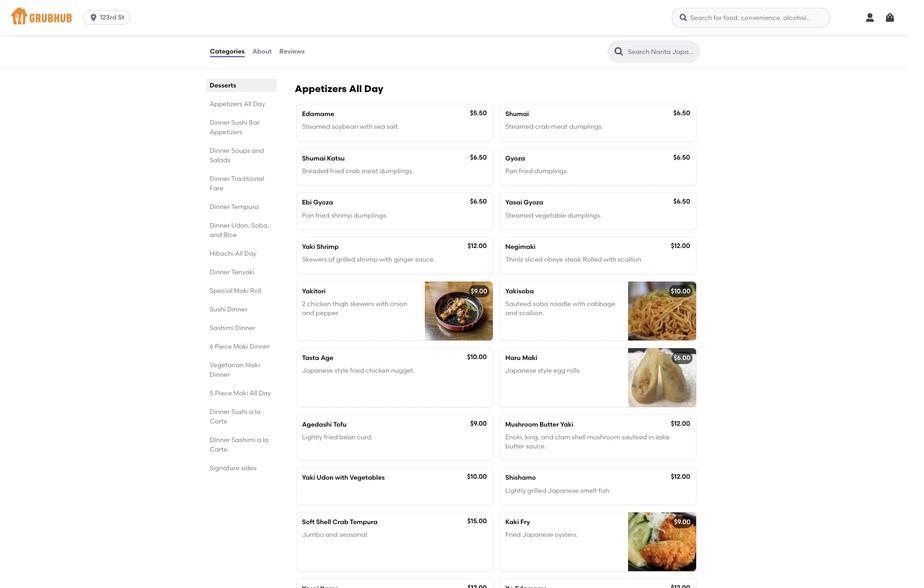 Task type: locate. For each thing, give the bounding box(es) containing it.
and inside dinner soups and salads
[[252, 147, 264, 155]]

1 horizontal spatial shrimp
[[357, 256, 378, 264]]

carte down dinner
[[210, 446, 227, 454]]

and right soups
[[252, 147, 264, 155]]

2 piece from the top
[[215, 390, 232, 398]]

dinner
[[210, 437, 230, 445]]

2 vertical spatial yaki
[[302, 475, 315, 482]]

tempura up seasonal.
[[350, 519, 378, 527]]

crab
[[535, 123, 550, 131], [346, 168, 360, 175]]

$6.50 for steamed crab meat dumplings.
[[674, 110, 690, 117]]

maki down sashimi dinner tab
[[233, 343, 248, 351]]

and inside dinner udon, soba, and rice
[[210, 232, 222, 239]]

categories button
[[210, 35, 245, 68]]

lightly grilled japanese smelt fish.
[[506, 488, 611, 495]]

sushi for dinner sushi bar appetizers
[[231, 119, 247, 127]]

dinner up salads
[[210, 147, 230, 155]]

6 piece maki dinner tab
[[210, 342, 273, 352]]

dinner inside vegetarian maki dinner
[[210, 371, 230, 379]]

svg image
[[865, 12, 876, 23], [679, 13, 688, 22]]

and down sauteed
[[506, 310, 518, 317]]

0 horizontal spatial lightly
[[302, 434, 323, 442]]

gyoza up pan fried dumplings.
[[506, 155, 525, 162]]

pan down ebi
[[302, 212, 314, 220]]

japanese down haru maki
[[506, 367, 537, 375]]

0 vertical spatial piece
[[215, 343, 232, 351]]

shrimp right "of"
[[357, 256, 378, 264]]

0 vertical spatial tempura
[[231, 203, 259, 211]]

maki
[[234, 287, 249, 295], [233, 343, 248, 351], [523, 354, 538, 362], [245, 362, 260, 370], [233, 390, 248, 398]]

$9.00 for 2 chicken thigh skewers with onion and pepper.
[[471, 288, 487, 295]]

a down 5 piece maki all day tab in the left of the page
[[249, 409, 253, 416]]

a inside 'dinner sushi a la carte'
[[249, 409, 253, 416]]

1 horizontal spatial chicken
[[366, 367, 390, 375]]

sauteed soba noodle with cabbage and scallion.
[[506, 301, 616, 317]]

chicken up pepper.
[[307, 301, 331, 308]]

la down dinner sushi a la carte tab
[[263, 437, 268, 445]]

1 vertical spatial chicken
[[366, 367, 390, 375]]

japanese left smelt
[[548, 488, 579, 495]]

shrimp down ebi gyoza
[[331, 212, 352, 220]]

2 style from the left
[[538, 367, 552, 375]]

search icon image
[[614, 46, 625, 57]]

steamed soybean with sea salt.
[[302, 123, 399, 131]]

steamed vegetable dumplings.
[[506, 212, 602, 220]]

yaki for $10.00
[[302, 475, 315, 482]]

dinner soups and salads tab
[[210, 146, 273, 165]]

salt.
[[387, 123, 399, 131]]

0 vertical spatial carte
[[210, 418, 227, 426]]

with left onion
[[376, 301, 389, 308]]

scallion. down soba
[[519, 310, 544, 317]]

1 vertical spatial sashimi
[[231, 437, 255, 445]]

1 horizontal spatial svg image
[[885, 12, 896, 23]]

pan
[[506, 168, 518, 175], [302, 212, 314, 220]]

1 style from the left
[[335, 367, 349, 375]]

thinly sliced ribeye steak rolled with scallion.
[[506, 256, 643, 264]]

breaded
[[302, 168, 329, 175]]

0 vertical spatial shumai
[[506, 110, 529, 118]]

0 vertical spatial pan
[[506, 168, 518, 175]]

1 vertical spatial pan
[[302, 212, 314, 220]]

with left ginger
[[380, 256, 392, 264]]

fried for agedashi tofu
[[324, 434, 338, 442]]

svg image
[[885, 12, 896, 23], [89, 13, 98, 22]]

maki inside vegetarian maki dinner
[[245, 362, 260, 370]]

haru maki image
[[628, 349, 696, 408]]

fried for ebi gyoza
[[316, 212, 330, 220]]

1 horizontal spatial pan
[[506, 168, 518, 175]]

appetizers
[[295, 83, 347, 95], [210, 100, 242, 108], [210, 129, 242, 136]]

pan fried shrimp dumplings.
[[302, 212, 388, 220]]

$10.00
[[671, 288, 691, 295], [467, 354, 487, 361], [467, 474, 487, 482]]

dinner down "appetizers all day" tab
[[210, 119, 230, 127]]

egg
[[554, 367, 566, 375]]

0 horizontal spatial shumai
[[302, 155, 326, 162]]

1 vertical spatial shumai
[[302, 155, 326, 162]]

dinner down special maki roll
[[227, 306, 247, 314]]

$10.00 for lightly grilled japanese smelt fish.
[[467, 474, 487, 482]]

tempura
[[231, 203, 259, 211], [350, 519, 378, 527]]

appetizers up the edamame
[[295, 83, 347, 95]]

sauce. inside enoki, king, and clam shell mushroom sauteed in sake butter sauce.
[[526, 443, 546, 451]]

dinner inside tab
[[227, 306, 247, 314]]

appetizers all day down desserts tab
[[210, 100, 265, 108]]

gyoza right ebi
[[313, 199, 333, 207]]

shumai for shumai katsu
[[302, 155, 326, 162]]

sushi down the 5 piece maki all day
[[231, 409, 247, 416]]

1 horizontal spatial style
[[538, 367, 552, 375]]

1 vertical spatial carte
[[210, 446, 227, 454]]

dinner inside dinner udon, soba, and rice
[[210, 222, 230, 230]]

1 vertical spatial appetizers
[[210, 100, 242, 108]]

ebi gyoza
[[302, 199, 333, 207]]

0 horizontal spatial meat
[[362, 168, 378, 175]]

st
[[118, 14, 124, 21]]

haru maki
[[506, 354, 538, 362]]

piece for 6
[[215, 343, 232, 351]]

$9.00 for fried japanese oysters.
[[674, 519, 691, 527]]

steamed for steamed vegetable dumplings.
[[506, 212, 534, 220]]

2 carte from the top
[[210, 446, 227, 454]]

carte inside 'dinner sushi a la carte'
[[210, 418, 227, 426]]

day
[[364, 83, 384, 95], [253, 100, 265, 108], [244, 250, 256, 258], [259, 390, 271, 398]]

2 chicken thigh skewers with onion and pepper.
[[302, 301, 408, 317]]

tasta
[[302, 354, 319, 362]]

appetizers inside dinner sushi bar appetizers
[[210, 129, 242, 136]]

sushi dinner tab
[[210, 305, 273, 315]]

0 vertical spatial meat
[[551, 123, 568, 131]]

steak
[[565, 256, 582, 264]]

1 vertical spatial piece
[[215, 390, 232, 398]]

dinner udon, soba, and rice tab
[[210, 221, 273, 240]]

$15.00
[[468, 518, 487, 526]]

0 vertical spatial yaki
[[302, 243, 315, 251]]

red velvet cake button
[[297, 37, 493, 65]]

sashimi inside 'dinner sashimi a la carte'
[[231, 437, 255, 445]]

0 horizontal spatial tempura
[[231, 203, 259, 211]]

1 vertical spatial meat
[[362, 168, 378, 175]]

1 horizontal spatial sauce.
[[526, 443, 546, 451]]

1 vertical spatial lightly
[[506, 488, 526, 495]]

sauce. down king,
[[526, 443, 546, 451]]

la down 5 piece maki all day tab in the left of the page
[[255, 409, 260, 416]]

sushi
[[231, 119, 247, 127], [210, 306, 226, 314], [231, 409, 247, 416]]

haru
[[506, 354, 521, 362]]

1 horizontal spatial crab
[[535, 123, 550, 131]]

appetizers up soups
[[210, 129, 242, 136]]

ribeye
[[545, 256, 564, 264]]

and down butter
[[541, 434, 554, 442]]

sushi down "special"
[[210, 306, 226, 314]]

a inside 'dinner sashimi a la carte'
[[257, 437, 261, 445]]

teriyaki
[[231, 269, 254, 277]]

1 vertical spatial sauce.
[[526, 443, 546, 451]]

1 vertical spatial appetizers all day
[[210, 100, 265, 108]]

0 vertical spatial lightly
[[302, 434, 323, 442]]

dinner sashimi a la carte tab
[[210, 436, 273, 455]]

a for sashimi
[[257, 437, 261, 445]]

and
[[252, 147, 264, 155], [210, 232, 222, 239], [302, 310, 314, 317], [506, 310, 518, 317], [541, 434, 554, 442], [326, 532, 338, 540]]

2 vertical spatial $10.00
[[467, 474, 487, 482]]

0 vertical spatial shrimp
[[331, 212, 352, 220]]

yaki udon with vegetables
[[302, 475, 385, 482]]

tempura up "udon,"
[[231, 203, 259, 211]]

0 vertical spatial sushi
[[231, 119, 247, 127]]

1 horizontal spatial lightly
[[506, 488, 526, 495]]

maki down vegetarian maki dinner tab
[[233, 390, 248, 398]]

rolls.
[[567, 367, 581, 375]]

0 horizontal spatial svg image
[[89, 13, 98, 22]]

scallion. inside the "sauteed soba noodle with cabbage and scallion."
[[519, 310, 544, 317]]

la
[[255, 409, 260, 416], [263, 437, 268, 445]]

meat
[[551, 123, 568, 131], [362, 168, 378, 175]]

0 horizontal spatial chicken
[[307, 301, 331, 308]]

$12.00 for sauce.
[[468, 242, 487, 250]]

with right noodle
[[573, 301, 586, 308]]

crab up pan fried dumplings.
[[535, 123, 550, 131]]

grilled right "of"
[[336, 256, 355, 264]]

maki down the 6 piece maki dinner tab
[[245, 362, 260, 370]]

gyoza right yasai
[[524, 199, 544, 207]]

1 horizontal spatial grilled
[[528, 488, 547, 495]]

lightly down agedashi on the left bottom
[[302, 434, 323, 442]]

dinner tempura
[[210, 203, 259, 211]]

$6.50 for pan fried shrimp dumplings.
[[470, 198, 487, 206]]

0 horizontal spatial pan
[[302, 212, 314, 220]]

japanese style egg rolls.
[[506, 367, 581, 375]]

0 vertical spatial a
[[249, 409, 253, 416]]

0 horizontal spatial sauce.
[[415, 256, 436, 264]]

all up steamed soybean with sea salt.
[[349, 83, 362, 95]]

la inside 'dinner sushi a la carte'
[[255, 409, 260, 416]]

style
[[335, 367, 349, 375], [538, 367, 552, 375]]

1 horizontal spatial a
[[257, 437, 261, 445]]

sauce. right ginger
[[415, 256, 436, 264]]

japanese
[[302, 367, 333, 375], [506, 367, 537, 375], [548, 488, 579, 495], [523, 532, 554, 540]]

maki inside special maki roll tab
[[234, 287, 249, 295]]

curd.
[[357, 434, 373, 442]]

1 piece from the top
[[215, 343, 232, 351]]

appetizers all day up the edamame
[[295, 83, 384, 95]]

pan up yasai
[[506, 168, 518, 175]]

lightly for lightly grilled japanese smelt fish.
[[506, 488, 526, 495]]

crab
[[333, 519, 349, 527]]

sides
[[241, 465, 257, 473]]

reviews button
[[279, 35, 305, 68]]

2 vertical spatial appetizers
[[210, 129, 242, 136]]

scallion. for with
[[618, 256, 643, 264]]

0 horizontal spatial scallion.
[[519, 310, 544, 317]]

thigh
[[333, 301, 349, 308]]

dinner soups and salads
[[210, 147, 264, 164]]

with right udon
[[335, 475, 348, 482]]

yaki
[[302, 243, 315, 251], [561, 421, 574, 429], [302, 475, 315, 482]]

lightly
[[302, 434, 323, 442], [506, 488, 526, 495]]

kaki fry image
[[628, 513, 696, 572]]

a down dinner sushi a la carte tab
[[257, 437, 261, 445]]

0 vertical spatial appetizers all day
[[295, 83, 384, 95]]

shumai up breaded
[[302, 155, 326, 162]]

bar
[[249, 119, 259, 127]]

lightly down shishamo
[[506, 488, 526, 495]]

0 vertical spatial sauce.
[[415, 256, 436, 264]]

fried
[[330, 168, 344, 175], [519, 168, 533, 175], [316, 212, 330, 220], [350, 367, 364, 375], [324, 434, 338, 442]]

maki inside the 6 piece maki dinner tab
[[233, 343, 248, 351]]

grilled
[[336, 256, 355, 264], [528, 488, 547, 495]]

0 vertical spatial scallion.
[[618, 256, 643, 264]]

steamed for steamed crab meat dumplings.
[[506, 123, 534, 131]]

1 vertical spatial scallion.
[[519, 310, 544, 317]]

and inside the 2 chicken thigh skewers with onion and pepper.
[[302, 310, 314, 317]]

0 vertical spatial chicken
[[307, 301, 331, 308]]

maki for vegetarian maki dinner
[[245, 362, 260, 370]]

0 horizontal spatial style
[[335, 367, 349, 375]]

piece right 5
[[215, 390, 232, 398]]

yaki up skewers
[[302, 243, 315, 251]]

jumbo and seasonal.
[[302, 532, 369, 540]]

0 horizontal spatial shrimp
[[331, 212, 352, 220]]

maki right haru
[[523, 354, 538, 362]]

0 horizontal spatial la
[[255, 409, 260, 416]]

hibachi
[[210, 250, 234, 258]]

dinner down 5
[[210, 409, 230, 416]]

2 vertical spatial $9.00
[[674, 519, 691, 527]]

yasai
[[506, 199, 522, 207]]

la inside 'dinner sashimi a la carte'
[[263, 437, 268, 445]]

0 horizontal spatial a
[[249, 409, 253, 416]]

$12.00
[[468, 242, 487, 250], [671, 242, 690, 250], [671, 420, 690, 428], [671, 474, 690, 482]]

0 vertical spatial $9.00
[[471, 288, 487, 295]]

grilled down shishamo
[[528, 488, 547, 495]]

dinner udon, soba, and rice
[[210, 222, 269, 239]]

dinner sushi bar appetizers tab
[[210, 118, 273, 137]]

$12.00 for sauteed
[[671, 420, 690, 428]]

0 horizontal spatial appetizers all day
[[210, 100, 265, 108]]

yaki left udon
[[302, 475, 315, 482]]

gyoza for pan fried shrimp dumplings.
[[313, 199, 333, 207]]

0 vertical spatial appetizers
[[295, 83, 347, 95]]

appetizers all day
[[295, 83, 384, 95], [210, 100, 265, 108]]

shrimp
[[317, 243, 339, 251]]

1 vertical spatial la
[[263, 437, 268, 445]]

yaki for skewers of grilled shrimp with ginger sauce.
[[302, 243, 315, 251]]

and inside the "sauteed soba noodle with cabbage and scallion."
[[506, 310, 518, 317]]

1 vertical spatial tempura
[[350, 519, 378, 527]]

dinner sushi a la carte tab
[[210, 408, 273, 427]]

dinner teriyaki tab
[[210, 268, 273, 277]]

and left rice
[[210, 232, 222, 239]]

shumai right the "$5.50"
[[506, 110, 529, 118]]

0 vertical spatial grilled
[[336, 256, 355, 264]]

pan for pan fried shrimp dumplings.
[[302, 212, 314, 220]]

1 vertical spatial sushi
[[210, 306, 226, 314]]

japanese down fry
[[523, 532, 554, 540]]

carte up dinner
[[210, 418, 227, 426]]

negimaki
[[506, 243, 536, 251]]

sushi inside dinner sushi bar appetizers
[[231, 119, 247, 127]]

2 vertical spatial sushi
[[231, 409, 247, 416]]

mushroom
[[506, 421, 538, 429]]

1 vertical spatial $10.00
[[467, 354, 487, 361]]

1 horizontal spatial shumai
[[506, 110, 529, 118]]

carte inside 'dinner sashimi a la carte'
[[210, 446, 227, 454]]

5 piece maki all day
[[210, 390, 271, 398]]

maki left roll
[[234, 287, 249, 295]]

signature sides
[[210, 465, 257, 473]]

special maki roll tab
[[210, 287, 273, 296]]

with inside the "sauteed soba noodle with cabbage and scallion."
[[573, 301, 586, 308]]

sushi left bar
[[231, 119, 247, 127]]

appetizers down desserts
[[210, 100, 242, 108]]

crab right breaded
[[346, 168, 360, 175]]

chicken left the nugget.
[[366, 367, 390, 375]]

sushi inside 'dinner sushi a la carte'
[[231, 409, 247, 416]]

day up bar
[[253, 100, 265, 108]]

shell
[[572, 434, 586, 442]]

sashimi down sushi dinner
[[210, 325, 234, 332]]

dinner down fare at the left of page
[[210, 203, 230, 211]]

signature
[[210, 465, 239, 473]]

dinner down vegetarian
[[210, 371, 230, 379]]

1 carte from the top
[[210, 418, 227, 426]]

and down 2
[[302, 310, 314, 317]]

butter
[[506, 443, 525, 451]]

1 vertical spatial shrimp
[[357, 256, 378, 264]]

dinner up rice
[[210, 222, 230, 230]]

shumai
[[506, 110, 529, 118], [302, 155, 326, 162]]

1 horizontal spatial meat
[[551, 123, 568, 131]]

japanese down tasta age
[[302, 367, 333, 375]]

yaki up clam
[[561, 421, 574, 429]]

sauteed
[[622, 434, 647, 442]]

0 vertical spatial crab
[[535, 123, 550, 131]]

smelt
[[581, 488, 597, 495]]

with
[[360, 123, 373, 131], [380, 256, 392, 264], [604, 256, 617, 264], [376, 301, 389, 308], [573, 301, 586, 308], [335, 475, 348, 482]]

fried
[[506, 532, 521, 540]]

yakisoba image
[[628, 282, 696, 341]]

scallion. right rolled
[[618, 256, 643, 264]]

1 horizontal spatial la
[[263, 437, 268, 445]]

1 horizontal spatial scallion.
[[618, 256, 643, 264]]

gyoza
[[506, 155, 525, 162], [313, 199, 333, 207], [524, 199, 544, 207]]

dinner
[[210, 119, 230, 127], [210, 147, 230, 155], [210, 175, 230, 183], [210, 203, 230, 211], [210, 222, 230, 230], [210, 269, 230, 277], [227, 306, 247, 314], [235, 325, 255, 332], [249, 343, 270, 351], [210, 371, 230, 379], [210, 409, 230, 416]]

1 horizontal spatial tempura
[[350, 519, 378, 527]]

with left sea at the top left
[[360, 123, 373, 131]]

sashimi down dinner sushi a la carte tab
[[231, 437, 255, 445]]

0 vertical spatial la
[[255, 409, 260, 416]]

1 vertical spatial a
[[257, 437, 261, 445]]

dinner up fare at the left of page
[[210, 175, 230, 183]]

soft
[[302, 519, 315, 527]]

piece right 6
[[215, 343, 232, 351]]

piece
[[215, 343, 232, 351], [215, 390, 232, 398]]

fried for gyoza
[[519, 168, 533, 175]]

categories
[[210, 48, 245, 55]]

1 vertical spatial crab
[[346, 168, 360, 175]]



Task type: describe. For each thing, give the bounding box(es) containing it.
sashimi dinner
[[210, 325, 255, 332]]

5
[[210, 390, 213, 398]]

tofu
[[333, 421, 347, 429]]

dinner traditional fare tab
[[210, 174, 273, 193]]

dinner teriyaki
[[210, 269, 254, 277]]

vegetable
[[535, 212, 566, 220]]

0 horizontal spatial svg image
[[679, 13, 688, 22]]

velvet
[[316, 43, 335, 51]]

1 vertical spatial $9.00
[[471, 420, 487, 428]]

shell
[[316, 519, 331, 527]]

all right hibachi
[[235, 250, 243, 258]]

lightly for lightly fried bean curd.
[[302, 434, 323, 442]]

1 vertical spatial yaki
[[561, 421, 574, 429]]

soybean
[[332, 123, 358, 131]]

sushi inside sushi dinner tab
[[210, 306, 226, 314]]

sake
[[656, 434, 670, 442]]

yasai gyoza
[[506, 199, 544, 207]]

1 vertical spatial grilled
[[528, 488, 547, 495]]

fried japanese oysters.
[[506, 532, 578, 540]]

$5.50
[[470, 110, 487, 117]]

dinner down sushi dinner tab
[[235, 325, 255, 332]]

sashimi dinner tab
[[210, 324, 273, 333]]

sea
[[374, 123, 385, 131]]

123rd st button
[[83, 10, 134, 25]]

$6.50 for pan fried dumplings.
[[674, 154, 690, 162]]

6
[[210, 343, 213, 351]]

soba,
[[251, 222, 269, 230]]

dinner tempura tab
[[210, 203, 273, 212]]

with right rolled
[[604, 256, 617, 264]]

$6.50 for breaded fried crab meat dumplings.
[[470, 154, 487, 162]]

piece for 5
[[215, 390, 232, 398]]

vegetarian maki dinner
[[210, 362, 260, 379]]

maki for haru maki
[[523, 354, 538, 362]]

0 vertical spatial sashimi
[[210, 325, 234, 332]]

maki for special maki roll
[[234, 287, 249, 295]]

thinly
[[506, 256, 524, 264]]

fry
[[521, 519, 530, 527]]

breaded fried crab meat dumplings.
[[302, 168, 414, 175]]

mushroom butter yaki
[[506, 421, 574, 429]]

sushi for dinner sushi a la carte
[[231, 409, 247, 416]]

la for dinner sushi a la carte
[[255, 409, 260, 416]]

$10.00 for japanese style egg rolls.
[[467, 354, 487, 361]]

day down vegetarian maki dinner tab
[[259, 390, 271, 398]]

rolled
[[583, 256, 602, 264]]

6 piece maki dinner
[[210, 343, 270, 351]]

1 horizontal spatial svg image
[[865, 12, 876, 23]]

reviews
[[280, 48, 305, 55]]

bean
[[340, 434, 356, 442]]

agedashi tofu
[[302, 421, 347, 429]]

steamed for steamed soybean with sea salt.
[[302, 123, 330, 131]]

$6.50 for steamed vegetable dumplings.
[[674, 198, 690, 206]]

mushroom
[[587, 434, 621, 442]]

a for sushi
[[249, 409, 253, 416]]

hibachi all day tab
[[210, 249, 273, 259]]

soba
[[533, 301, 549, 308]]

day up teriyaki
[[244, 250, 256, 258]]

of
[[329, 256, 335, 264]]

rice
[[223, 232, 237, 239]]

edamame
[[302, 110, 334, 118]]

dinner sushi a la carte
[[210, 409, 260, 426]]

soft shell crab tempura
[[302, 519, 378, 527]]

about
[[253, 48, 272, 55]]

jumbo
[[302, 532, 324, 540]]

pan fried dumplings.
[[506, 168, 569, 175]]

maki inside 5 piece maki all day tab
[[233, 390, 248, 398]]

0 vertical spatial $10.00
[[671, 288, 691, 295]]

fried for shumai katsu
[[330, 168, 344, 175]]

oysters.
[[555, 532, 578, 540]]

appetizers inside "appetizers all day" tab
[[210, 100, 242, 108]]

kaki
[[506, 519, 519, 527]]

cake
[[337, 43, 353, 51]]

vegetarian maki dinner tab
[[210, 361, 273, 380]]

dinner sushi bar appetizers
[[210, 119, 259, 136]]

dinner down sashimi dinner tab
[[249, 343, 270, 351]]

age
[[321, 354, 334, 362]]

style for egg
[[538, 367, 552, 375]]

desserts tab
[[210, 81, 273, 90]]

0 horizontal spatial crab
[[346, 168, 360, 175]]

nugget.
[[391, 367, 415, 375]]

chicken inside the 2 chicken thigh skewers with onion and pepper.
[[307, 301, 331, 308]]

special maki roll
[[210, 287, 261, 295]]

dinner traditional fare
[[210, 175, 264, 193]]

enoki,
[[506, 434, 524, 442]]

all down desserts tab
[[244, 100, 251, 108]]

appetizers all day inside tab
[[210, 100, 265, 108]]

sliced
[[525, 256, 543, 264]]

steamed crab meat dumplings.
[[506, 123, 603, 131]]

ginger
[[394, 256, 414, 264]]

vegetarian
[[210, 362, 244, 370]]

lightly fried bean curd.
[[302, 434, 373, 442]]

about button
[[252, 35, 272, 68]]

style for fried
[[335, 367, 349, 375]]

signature sides tab
[[210, 464, 273, 474]]

special
[[210, 287, 232, 295]]

day up sea at the top left
[[364, 83, 384, 95]]

all down vegetarian maki dinner tab
[[250, 390, 257, 398]]

onion
[[390, 301, 408, 308]]

5 piece maki all day tab
[[210, 389, 273, 399]]

svg image inside 123rd st button
[[89, 13, 98, 22]]

main navigation navigation
[[0, 0, 910, 35]]

carte for dinner sashimi a la carte
[[210, 446, 227, 454]]

and down soft shell crab tempura
[[326, 532, 338, 540]]

carte for dinner sushi a la carte
[[210, 418, 227, 426]]

scallion. for and
[[519, 310, 544, 317]]

pan for pan fried dumplings.
[[506, 168, 518, 175]]

0 horizontal spatial grilled
[[336, 256, 355, 264]]

la for dinner sashimi a la carte
[[263, 437, 268, 445]]

yakitori image
[[425, 282, 493, 341]]

dinner inside dinner sushi bar appetizers
[[210, 119, 230, 127]]

salads
[[210, 157, 230, 164]]

123rd
[[100, 14, 117, 21]]

dinner inside 'dinner sushi a la carte'
[[210, 409, 230, 416]]

dinner up "special"
[[210, 269, 230, 277]]

$12.00 for scallion.
[[671, 242, 690, 250]]

red
[[302, 43, 315, 51]]

gyoza for steamed vegetable dumplings.
[[524, 199, 544, 207]]

yaki shrimp
[[302, 243, 339, 251]]

clam
[[555, 434, 571, 442]]

tempura inside dinner tempura 'tab'
[[231, 203, 259, 211]]

ebi
[[302, 199, 312, 207]]

hibachi all day
[[210, 250, 256, 258]]

butter
[[540, 421, 559, 429]]

noodle
[[550, 301, 571, 308]]

agedashi
[[302, 421, 332, 429]]

sushi dinner
[[210, 306, 247, 314]]

dinner inside dinner traditional fare
[[210, 175, 230, 183]]

dinner sashimi a la carte
[[210, 437, 268, 454]]

udon
[[317, 475, 334, 482]]

seasonal.
[[340, 532, 369, 540]]

with inside the 2 chicken thigh skewers with onion and pepper.
[[376, 301, 389, 308]]

appetizers all day tab
[[210, 99, 273, 109]]

yakitori
[[302, 288, 326, 295]]

and inside enoki, king, and clam shell mushroom sauteed in sake butter sauce.
[[541, 434, 554, 442]]

traditional
[[231, 175, 264, 183]]

shumai for shumai
[[506, 110, 529, 118]]

tasta age
[[302, 354, 334, 362]]

Search for food, convenience, alcohol... search field
[[672, 8, 831, 28]]

Search Narita Japanese Cuisine search field
[[627, 48, 697, 56]]

red velvet cake
[[302, 43, 353, 51]]

desserts
[[210, 82, 236, 89]]

dinner inside dinner soups and salads
[[210, 147, 230, 155]]

1 horizontal spatial appetizers all day
[[295, 83, 384, 95]]

skewers
[[302, 256, 327, 264]]

japanese style fried chicken nugget.
[[302, 367, 415, 375]]

roll
[[250, 287, 261, 295]]



Task type: vqa. For each thing, say whether or not it's contained in the screenshot.
COFFEE at the left bottom of the page
no



